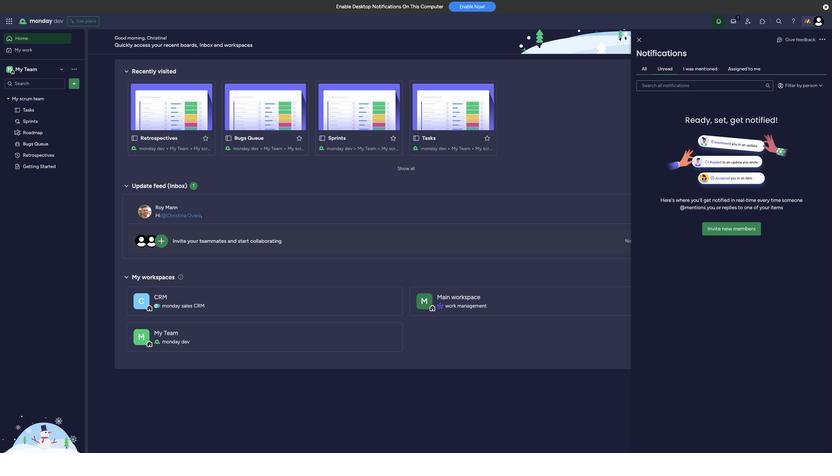 Task type: locate. For each thing, give the bounding box(es) containing it.
m for main workspace
[[421, 296, 428, 306]]

0 horizontal spatial get
[[704, 197, 711, 203]]

invite
[[708, 225, 721, 232], [173, 238, 186, 244]]

workspace selection element
[[6, 65, 38, 74]]

my workspaces
[[132, 274, 175, 281]]

explore
[[734, 231, 752, 237]]

feed
[[154, 182, 166, 190]]

items
[[771, 205, 783, 211]]

enable
[[336, 4, 351, 10], [460, 4, 473, 9], [723, 92, 738, 98]]

option
[[0, 93, 85, 94]]

2 time from the left
[[771, 197, 781, 203]]

tasks
[[23, 107, 34, 113], [422, 135, 436, 141]]

recently visited
[[132, 68, 176, 75]]

complete up setup
[[716, 64, 743, 71]]

morning,
[[127, 35, 146, 41]]

1 image
[[735, 14, 741, 21]]

0 horizontal spatial bugs queue
[[23, 141, 48, 147]]

list box
[[0, 92, 85, 262]]

my team
[[15, 66, 37, 72], [154, 330, 178, 337]]

and inside good morning, christina! quickly access your recent boards, inbox and workspaces
[[214, 42, 223, 48]]

profile up mobile
[[746, 109, 760, 115]]

access
[[134, 42, 150, 48]]

1 horizontal spatial monday dev
[[162, 339, 190, 345]]

0 vertical spatial and
[[214, 42, 223, 48]]

team for tasks
[[459, 146, 470, 152]]

add to favorites image for retrospectives
[[202, 135, 209, 141]]

2 monday dev > my team > my scrum team from the left
[[233, 146, 320, 152]]

0 vertical spatial retrospectives
[[141, 135, 178, 141]]

0 horizontal spatial add to favorites image
[[296, 135, 303, 141]]

workspace image for my team
[[134, 329, 150, 345]]

in inside boost your workflow in minutes with ready-made templates
[[760, 209, 765, 215]]

notifications
[[372, 4, 401, 10], [637, 48, 687, 59], [759, 92, 788, 98]]

0 horizontal spatial queue
[[34, 141, 48, 147]]

quick
[[769, 38, 783, 45]]

1 horizontal spatial crm
[[194, 303, 205, 309]]

0 vertical spatial in
[[731, 197, 735, 203]]

0 horizontal spatial to
[[738, 205, 743, 211]]

0 horizontal spatial lottie animation image
[[0, 386, 85, 453]]

0 horizontal spatial monday dev
[[30, 17, 63, 25]]

1 horizontal spatial in
[[760, 209, 765, 215]]

team
[[33, 96, 44, 102], [215, 146, 226, 152], [309, 146, 320, 152], [403, 146, 414, 152], [497, 146, 508, 152]]

4 monday dev > my team > my scrum team from the left
[[421, 146, 508, 152]]

bugs queue inside quick search results list box
[[234, 135, 264, 141]]

good
[[115, 35, 126, 41]]

0 horizontal spatial in
[[731, 197, 735, 203]]

select product image
[[6, 18, 13, 25]]

1 monday dev > my team > my scrum team from the left
[[139, 146, 226, 152]]

in inside the here's where you'll get notified in real-time every time someone @mentions you or replies to one of your items
[[731, 197, 735, 203]]

my team up search in workspace field
[[15, 66, 37, 72]]

1 horizontal spatial tasks
[[422, 135, 436, 141]]

1 add to favorites image from the left
[[202, 135, 209, 141]]

roy
[[155, 205, 164, 211]]

>
[[166, 146, 169, 152], [190, 146, 193, 152], [260, 146, 263, 152], [284, 146, 287, 152], [354, 146, 357, 152], [378, 146, 380, 152], [448, 146, 451, 152], [472, 146, 474, 152]]

bugs
[[234, 135, 246, 141], [23, 141, 33, 147]]

1 horizontal spatial to
[[749, 66, 753, 72]]

m for my team
[[138, 332, 145, 342]]

getting started
[[23, 164, 56, 169]]

1 horizontal spatial workspaces
[[224, 42, 253, 48]]

feedback
[[796, 37, 816, 43]]

1 vertical spatial complete
[[723, 109, 745, 115]]

in right of
[[760, 209, 765, 215]]

1 horizontal spatial m
[[138, 332, 145, 342]]

complete up install
[[723, 109, 745, 115]]

team for tasks
[[497, 146, 508, 152]]

set,
[[714, 114, 728, 125]]

1 horizontal spatial desktop
[[739, 92, 757, 98]]

crm right sales
[[194, 303, 205, 309]]

work down main
[[445, 303, 456, 309]]

0 horizontal spatial notifications
[[372, 4, 401, 10]]

add to favorites image for sprints
[[390, 135, 397, 141]]

0 vertical spatial monday dev
[[30, 17, 63, 25]]

0 vertical spatial lottie animation image
[[518, 29, 705, 54]]

profile up setup account link
[[758, 64, 775, 71]]

1 horizontal spatial invite
[[708, 225, 721, 232]]

your down christina!
[[152, 42, 162, 48]]

dev for bugs queue
[[251, 146, 259, 152]]

notifications for enable desktop notifications
[[759, 92, 788, 98]]

bugs queue inside list box
[[23, 141, 48, 147]]

my work
[[15, 47, 32, 53]]

members
[[734, 225, 756, 232]]

to
[[749, 66, 753, 72], [738, 205, 743, 211]]

made
[[726, 217, 739, 223]]

1 vertical spatial my team
[[154, 330, 178, 337]]

0 horizontal spatial tasks
[[23, 107, 34, 113]]

0 vertical spatial notifications
[[372, 4, 401, 10]]

public board image for bugs queue
[[225, 135, 232, 142]]

workspaces up c
[[142, 274, 175, 281]]

inbox image
[[730, 18, 737, 25]]

0 vertical spatial tasks
[[23, 107, 34, 113]]

main workspace
[[437, 294, 480, 301]]

1 horizontal spatial bugs queue
[[234, 135, 264, 141]]

1 vertical spatial get
[[704, 197, 711, 203]]

you
[[707, 205, 715, 211]]

1 vertical spatial workspaces
[[142, 274, 175, 281]]

0 vertical spatial to
[[749, 66, 753, 72]]

team inside list box
[[33, 96, 44, 102]]

0 horizontal spatial enable
[[336, 4, 351, 10]]

0 horizontal spatial time
[[746, 197, 756, 203]]

1 vertical spatial lottie animation image
[[0, 386, 85, 453]]

in
[[731, 197, 735, 203], [760, 209, 765, 215]]

1 horizontal spatial retrospectives
[[141, 135, 178, 141]]

my team inside workspace selection element
[[15, 66, 37, 72]]

monday
[[30, 17, 52, 25], [139, 146, 156, 152], [233, 146, 250, 152], [327, 146, 344, 152], [421, 146, 438, 152], [162, 303, 180, 309], [162, 339, 180, 345]]

your
[[744, 64, 756, 71]]

1 vertical spatial and
[[228, 238, 237, 244]]

0 vertical spatial sprints
[[23, 118, 38, 124]]

work inside button
[[22, 47, 32, 53]]

scrum for tasks
[[483, 146, 496, 152]]

Search all notifications search field
[[637, 80, 774, 91]]

1 vertical spatial sprints
[[328, 135, 346, 141]]

add to favorites image
[[202, 135, 209, 141], [484, 135, 491, 141]]

search image
[[766, 83, 771, 88]]

public board image for retrospectives
[[131, 135, 138, 142]]

0 horizontal spatial my team
[[15, 66, 37, 72]]

1 horizontal spatial get
[[730, 114, 743, 125]]

workspaces right the inbox
[[224, 42, 253, 48]]

complete
[[716, 64, 743, 71], [723, 109, 745, 115]]

to inside the here's where you'll get notified in real-time every time someone @mentions you or replies to one of your items
[[738, 205, 743, 211]]

add to favorites image for tasks
[[484, 135, 491, 141]]

0 vertical spatial my team
[[15, 66, 37, 72]]

setup
[[723, 75, 736, 81]]

0 vertical spatial m
[[8, 66, 12, 72]]

None search field
[[637, 80, 774, 91]]

5 > from the left
[[354, 146, 357, 152]]

to down real-
[[738, 205, 743, 211]]

2 add to favorites image from the left
[[484, 135, 491, 141]]

notifications up unread
[[637, 48, 687, 59]]

complete for complete your profile
[[716, 64, 743, 71]]

team for retrospectives
[[177, 146, 189, 152]]

me
[[754, 66, 761, 72]]

in up the replies at the top
[[731, 197, 735, 203]]

c
[[139, 296, 144, 306]]

lottie animation image
[[518, 29, 705, 54], [0, 386, 85, 453]]

help image
[[790, 18, 797, 25]]

and
[[214, 42, 223, 48], [228, 238, 237, 244]]

0 horizontal spatial sprints
[[23, 118, 38, 124]]

0 vertical spatial work
[[22, 47, 32, 53]]

2 > from the left
[[190, 146, 193, 152]]

2 vertical spatial notifications
[[759, 92, 788, 98]]

time
[[746, 197, 756, 203], [771, 197, 781, 203]]

1 horizontal spatial time
[[771, 197, 781, 203]]

time up one
[[746, 197, 756, 203]]

0 horizontal spatial desktop
[[353, 4, 371, 10]]

0 vertical spatial complete
[[716, 64, 743, 71]]

templates inside boost your workflow in minutes with ready-made templates
[[740, 217, 764, 223]]

1 horizontal spatial add to favorites image
[[390, 135, 397, 141]]

1 vertical spatial notifications
[[637, 48, 687, 59]]

crm right c
[[154, 294, 167, 301]]

0 horizontal spatial work
[[22, 47, 32, 53]]

all
[[411, 166, 415, 171]]

0 vertical spatial workspaces
[[224, 42, 253, 48]]

christina overa image
[[814, 16, 824, 27]]

workspace image
[[6, 66, 13, 73], [134, 293, 150, 309], [417, 293, 433, 309], [134, 329, 150, 345]]

2 vertical spatial m
[[138, 332, 145, 342]]

8 > from the left
[[472, 146, 474, 152]]

enable for enable desktop notifications on this computer
[[336, 4, 351, 10]]

0 vertical spatial crm
[[154, 294, 167, 301]]

0 vertical spatial lottie animation element
[[518, 29, 705, 54]]

0 horizontal spatial m
[[8, 66, 12, 72]]

team for sprints
[[365, 146, 376, 152]]

to left me
[[749, 66, 753, 72]]

1 horizontal spatial enable
[[460, 4, 473, 9]]

2 horizontal spatial enable
[[723, 92, 738, 98]]

dev
[[54, 17, 63, 25], [157, 146, 165, 152], [251, 146, 259, 152], [345, 146, 353, 152], [439, 146, 446, 152], [181, 339, 190, 345]]

public board image
[[131, 135, 138, 142], [225, 135, 232, 142], [319, 135, 326, 142], [413, 135, 420, 142], [14, 163, 21, 170]]

lottie animation image for the leftmost lottie animation element
[[0, 386, 85, 453]]

invite inside 'button'
[[708, 225, 721, 232]]

0 horizontal spatial invite
[[173, 238, 186, 244]]

quick search results list box
[[123, 75, 690, 163]]

1 vertical spatial to
[[738, 205, 743, 211]]

0 horizontal spatial bugs
[[23, 141, 33, 147]]

notified
[[713, 197, 730, 203]]

my team down monday sales crm
[[154, 330, 178, 337]]

tasks inside list box
[[23, 107, 34, 113]]

your down "every" in the top of the page
[[760, 205, 770, 211]]

plans
[[85, 18, 96, 24]]

your inside good morning, christina! quickly access your recent boards, inbox and workspaces
[[152, 42, 162, 48]]

0 horizontal spatial and
[[214, 42, 223, 48]]

app
[[763, 117, 772, 123]]

queue
[[248, 135, 264, 141], [34, 141, 48, 147]]

and left start
[[228, 238, 237, 244]]

recent
[[164, 42, 179, 48]]

2 add to favorites image from the left
[[390, 135, 397, 141]]

crm
[[154, 294, 167, 301], [194, 303, 205, 309]]

templates down workflow
[[740, 217, 764, 223]]

apps image
[[760, 18, 766, 25]]

3 > from the left
[[260, 146, 263, 152]]

1 horizontal spatial lottie animation image
[[518, 29, 705, 54]]

boost your workflow in minutes with ready-made templates
[[710, 209, 797, 223]]

work down "home"
[[22, 47, 32, 53]]

quick search button
[[758, 35, 806, 48]]

enable inside button
[[460, 4, 473, 9]]

1 horizontal spatial my team
[[154, 330, 178, 337]]

close recently visited image
[[123, 67, 131, 75]]

1 horizontal spatial queue
[[248, 135, 264, 141]]

boost
[[710, 209, 724, 215]]

close my workspaces image
[[123, 273, 131, 281]]

1 horizontal spatial work
[[445, 303, 456, 309]]

1 horizontal spatial sprints
[[328, 135, 346, 141]]

work management
[[445, 303, 487, 309]]

1 vertical spatial retrospectives
[[23, 152, 54, 158]]

explore templates button
[[710, 228, 802, 241]]

templates right explore
[[754, 231, 777, 237]]

team for bugs queue
[[271, 146, 283, 152]]

lottie animation image for right lottie animation element
[[518, 29, 705, 54]]

add to favorites image
[[296, 135, 303, 141], [390, 135, 397, 141]]

lottie animation element
[[518, 29, 705, 54], [0, 386, 85, 453]]

enable desktop notifications link
[[723, 91, 806, 99]]

team
[[24, 66, 37, 72], [177, 146, 189, 152], [271, 146, 283, 152], [365, 146, 376, 152], [459, 146, 470, 152], [164, 330, 178, 337]]

2 horizontal spatial m
[[421, 296, 428, 306]]

your up made
[[725, 209, 736, 215]]

0 horizontal spatial retrospectives
[[23, 152, 54, 158]]

install
[[723, 117, 736, 123]]

dialog
[[631, 29, 832, 453]]

dialog containing notifications
[[631, 29, 832, 453]]

give
[[786, 37, 795, 43]]

complete for complete profile
[[723, 109, 745, 115]]

install our mobile app link
[[716, 117, 806, 124]]

1 vertical spatial lottie animation element
[[0, 386, 85, 453]]

tasks inside quick search results list box
[[422, 135, 436, 141]]

and right the inbox
[[214, 42, 223, 48]]

scrum for sprints
[[389, 146, 402, 152]]

computer
[[421, 4, 443, 10]]

get
[[730, 114, 743, 125], [704, 197, 711, 203]]

7 > from the left
[[448, 146, 451, 152]]

desktop inside enable desktop notifications link
[[739, 92, 757, 98]]

enable desktop notifications on this computer
[[336, 4, 443, 10]]

1 vertical spatial in
[[760, 209, 765, 215]]

see plans
[[76, 18, 96, 24]]

1 vertical spatial m
[[421, 296, 428, 306]]

1 vertical spatial templates
[[754, 231, 777, 237]]

mann
[[165, 205, 178, 211]]

public board image for getting started
[[14, 163, 21, 170]]

roy mann image
[[138, 205, 152, 218]]

3 monday dev > my team > my scrum team from the left
[[327, 146, 414, 152]]

here's where you'll get notified in real-time every time someone @mentions you or replies to one of your items
[[661, 197, 803, 211]]

workspace image containing c
[[134, 293, 150, 309]]

0 horizontal spatial add to favorites image
[[202, 135, 209, 141]]

notifications left on
[[372, 4, 401, 10]]

1 vertical spatial tasks
[[422, 135, 436, 141]]

enable for enable now!
[[460, 4, 473, 9]]

workspace
[[452, 294, 480, 301]]

0 vertical spatial desktop
[[353, 4, 371, 10]]

1 add to favorites image from the left
[[296, 135, 303, 141]]

notified!
[[746, 114, 778, 125]]

2 horizontal spatial notifications
[[759, 92, 788, 98]]

replies
[[722, 205, 737, 211]]

1 vertical spatial invite
[[173, 238, 186, 244]]

scrum for bugs queue
[[295, 146, 308, 152]]

invite for invite your teammates and start collaborating
[[173, 238, 186, 244]]

time up items
[[771, 197, 781, 203]]

my inside list box
[[12, 96, 18, 102]]

0 vertical spatial invite
[[708, 225, 721, 232]]

1 horizontal spatial bugs
[[234, 135, 246, 141]]

search everything image
[[776, 18, 782, 25]]

management
[[457, 303, 487, 309]]

1 horizontal spatial add to favorites image
[[484, 135, 491, 141]]

work
[[22, 47, 32, 53], [445, 303, 456, 309]]

sprints
[[23, 118, 38, 124], [328, 135, 346, 141]]

1 vertical spatial desktop
[[739, 92, 757, 98]]

public board image for tasks
[[413, 135, 420, 142]]

0 vertical spatial templates
[[740, 217, 764, 223]]

bugs inside list box
[[23, 141, 33, 147]]

complete your profile
[[716, 64, 775, 71]]

notifications down the search image
[[759, 92, 788, 98]]

templates
[[740, 217, 764, 223], [754, 231, 777, 237]]



Task type: vqa. For each thing, say whether or not it's contained in the screenshot.
SEARCH search field
no



Task type: describe. For each thing, give the bounding box(es) containing it.
assigned
[[728, 66, 747, 72]]

getting
[[23, 164, 39, 169]]

enable desktop notifications
[[723, 92, 788, 98]]

all
[[642, 66, 647, 72]]

by
[[797, 83, 802, 88]]

public board image for sprints
[[319, 135, 326, 142]]

0 horizontal spatial workspaces
[[142, 274, 175, 281]]

main
[[437, 294, 450, 301]]

desktop for enable desktop notifications on this computer
[[353, 4, 371, 10]]

filter
[[785, 83, 796, 88]]

ready-
[[710, 217, 726, 223]]

no thanks
[[625, 238, 646, 244]]

you'll
[[691, 197, 703, 203]]

setup account link
[[716, 74, 806, 82]]

Search in workspace field
[[14, 80, 55, 87]]

team inside workspace selection element
[[24, 66, 37, 72]]

1
[[193, 183, 195, 189]]

dev for retrospectives
[[157, 146, 165, 152]]

sales
[[181, 303, 192, 309]]

workspaces inside good morning, christina! quickly access your recent boards, inbox and workspaces
[[224, 42, 253, 48]]

my inside button
[[15, 47, 21, 53]]

home button
[[4, 33, 71, 44]]

retrospectives inside list box
[[23, 152, 54, 158]]

i was mentioned
[[683, 66, 718, 72]]

give feedback
[[786, 37, 816, 43]]

1 horizontal spatial and
[[228, 238, 237, 244]]

someone
[[782, 197, 803, 203]]

now!
[[475, 4, 485, 9]]

scrum for retrospectives
[[201, 146, 214, 152]]

m inside workspace selection element
[[8, 66, 12, 72]]

monday dev > my team > my scrum team for tasks
[[421, 146, 508, 152]]

no
[[625, 238, 632, 244]]

bugs inside quick search results list box
[[234, 135, 246, 141]]

0 horizontal spatial lottie animation element
[[0, 386, 85, 453]]

check circle image
[[716, 76, 720, 81]]

0 vertical spatial get
[[730, 114, 743, 125]]

1 > from the left
[[166, 146, 169, 152]]

or
[[717, 205, 721, 211]]

desktop for enable desktop notifications
[[739, 92, 757, 98]]

monday dev > my team > my scrum team for retrospectives
[[139, 146, 226, 152]]

dapulse close image
[[823, 4, 829, 11]]

1 vertical spatial profile
[[746, 109, 760, 115]]

christina!
[[147, 35, 167, 41]]

of
[[754, 205, 759, 211]]

dev for sprints
[[345, 146, 353, 152]]

list box containing my scrum team
[[0, 92, 85, 262]]

1 vertical spatial work
[[445, 303, 456, 309]]

was
[[686, 66, 694, 72]]

circle o image
[[716, 118, 720, 123]]

minutes
[[766, 209, 785, 215]]

one
[[744, 205, 753, 211]]

notifications for enable desktop notifications on this computer
[[372, 4, 401, 10]]

here's
[[661, 197, 675, 203]]

enable now! button
[[449, 2, 496, 12]]

good morning, christina! quickly access your recent boards, inbox and workspaces
[[115, 35, 253, 48]]

roadmap
[[23, 130, 43, 135]]

workspace image for crm
[[134, 293, 150, 309]]

with
[[786, 209, 797, 215]]

my scrum team
[[12, 96, 44, 102]]

enable now!
[[460, 4, 485, 9]]

sprints inside list box
[[23, 118, 38, 124]]

thanks
[[633, 238, 646, 244]]

roy mann
[[155, 205, 178, 211]]

home
[[15, 36, 28, 41]]

i
[[683, 66, 685, 72]]

invite new members button
[[702, 222, 761, 235]]

install our mobile app
[[723, 117, 772, 123]]

unread
[[658, 66, 673, 72]]

invite for invite new members
[[708, 225, 721, 232]]

get inside the here's where you'll get notified in real-time every time someone @mentions you or replies to one of your items
[[704, 197, 711, 203]]

dev for tasks
[[439, 146, 446, 152]]

@mentions
[[680, 205, 706, 211]]

every
[[758, 197, 770, 203]]

options image
[[820, 38, 826, 42]]

queue inside list box
[[34, 141, 48, 147]]

6 > from the left
[[378, 146, 380, 152]]

setup account
[[723, 75, 756, 81]]

invite your teammates and start collaborating
[[173, 238, 282, 244]]

invite new members
[[708, 225, 756, 232]]

this
[[410, 4, 420, 10]]

update feed (inbox)
[[132, 182, 187, 190]]

ready,
[[685, 114, 712, 125]]

your left teammates
[[187, 238, 198, 244]]

0 vertical spatial profile
[[758, 64, 775, 71]]

1 horizontal spatial lottie animation element
[[518, 29, 705, 54]]

1 vertical spatial monday dev
[[162, 339, 190, 345]]

show all button
[[395, 163, 418, 174]]

monday dev > my team > my scrum team for bugs queue
[[233, 146, 320, 152]]

0 horizontal spatial crm
[[154, 294, 167, 301]]

boards,
[[181, 42, 198, 48]]

your inside the here's where you'll get notified in real-time every time someone @mentions you or replies to one of your items
[[760, 205, 770, 211]]

monday dev > my team > my scrum team for sprints
[[327, 146, 414, 152]]

4 > from the left
[[284, 146, 287, 152]]

add to favorites image for bugs queue
[[296, 135, 303, 141]]

team for retrospectives
[[215, 146, 226, 152]]

templates inside button
[[754, 231, 777, 237]]

my work button
[[4, 45, 71, 55]]

scrum inside list box
[[19, 96, 32, 102]]

workspace options image
[[71, 66, 77, 73]]

caret down image
[[7, 96, 10, 101]]

quick search
[[769, 38, 800, 45]]

workflow
[[737, 209, 759, 215]]

queue inside quick search results list box
[[248, 135, 264, 141]]

retrospectives inside quick search results list box
[[141, 135, 178, 141]]

where
[[676, 197, 690, 203]]

account
[[737, 75, 756, 81]]

public board image
[[14, 107, 21, 113]]

mentioned
[[695, 66, 718, 72]]

notifications image
[[716, 18, 722, 25]]

workspace image for main workspace
[[417, 293, 433, 309]]

1 horizontal spatial notifications
[[637, 48, 687, 59]]

start
[[238, 238, 249, 244]]

update
[[132, 182, 152, 190]]

team for sprints
[[403, 146, 414, 152]]

1 time from the left
[[746, 197, 756, 203]]

sprints inside quick search results list box
[[328, 135, 346, 141]]

show
[[398, 166, 409, 171]]

show all
[[398, 166, 415, 171]]

options image
[[71, 80, 77, 87]]

filter by person
[[785, 83, 818, 88]]

on
[[403, 4, 409, 10]]

mobile
[[746, 117, 762, 123]]

search
[[784, 38, 800, 45]]

team for bugs queue
[[309, 146, 320, 152]]

enable for enable desktop notifications
[[723, 92, 738, 98]]

see plans button
[[67, 16, 99, 26]]

recently
[[132, 68, 156, 75]]

templates image image
[[712, 157, 800, 203]]

your inside boost your workflow in minutes with ready-made templates
[[725, 209, 736, 215]]

collaborating
[[250, 238, 282, 244]]

inbox
[[200, 42, 213, 48]]

1 vertical spatial crm
[[194, 303, 205, 309]]

my inside workspace selection element
[[15, 66, 23, 72]]

close update feed (inbox) image
[[123, 182, 131, 190]]

person
[[803, 83, 818, 88]]

invite members image
[[745, 18, 752, 25]]

(inbox)
[[167, 182, 187, 190]]

monday sales crm
[[162, 303, 205, 309]]



